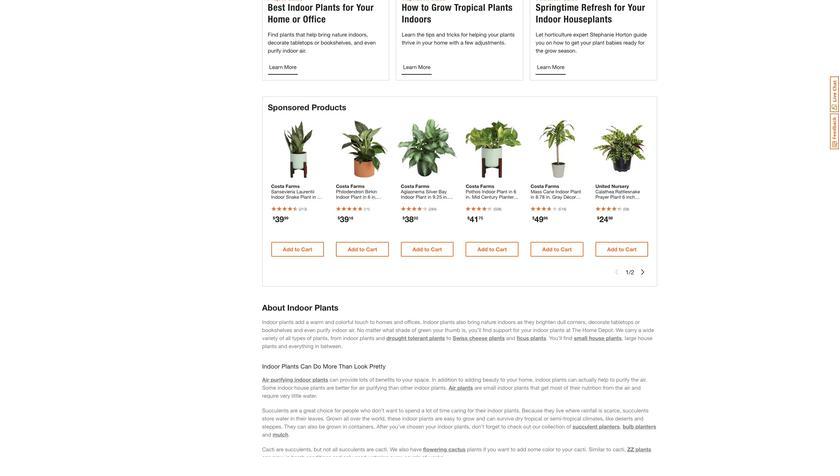 Task type: vqa. For each thing, say whether or not it's contained in the screenshot.


Task type: locate. For each thing, give the bounding box(es) containing it.
we
[[616, 327, 624, 333], [390, 446, 398, 452]]

tropical
[[454, 2, 486, 13]]

large
[[625, 335, 637, 341]]

3 learn more from the left
[[537, 64, 565, 70]]

springtime
[[536, 2, 579, 13]]

1 vertical spatial add
[[517, 446, 527, 452]]

1
[[626, 268, 629, 276]]

1 add to cart from the left
[[283, 246, 312, 252]]

don't up world,
[[372, 407, 385, 414]]

who
[[361, 407, 371, 414]]

1 horizontal spatial air.
[[349, 327, 356, 333]]

learn more for houseplants
[[537, 64, 565, 70]]

over
[[351, 415, 361, 422]]

1 pot, from the left
[[355, 199, 364, 205]]

0 horizontal spatial house
[[295, 384, 309, 391]]

1 grower from the left
[[401, 199, 417, 205]]

their down great
[[296, 415, 307, 422]]

actually
[[579, 376, 597, 383]]

farms inside the costa farms pothos indoor plant in 6 in. mid century planter and stand, avg. shipping height 1-2 ft. tall
[[481, 183, 495, 189]]

even
[[365, 39, 376, 46], [304, 327, 316, 333]]

2- inside costa farms aglaonema silver bay indoor plant in 9.25 in. grower pot, avg. shipping height 2-3 ft. tall
[[436, 205, 441, 210]]

( for $ 24 98
[[624, 207, 625, 211]]

learn down thrive
[[403, 64, 417, 70]]

indoor
[[283, 47, 298, 54], [332, 327, 348, 333], [533, 327, 549, 333], [343, 335, 359, 341], [295, 376, 311, 383], [536, 376, 551, 383], [278, 384, 293, 391], [415, 384, 430, 391], [498, 384, 513, 391], [488, 407, 503, 414], [402, 415, 418, 422], [438, 423, 453, 430]]

1 horizontal spatial grower
[[596, 199, 611, 205]]

2 horizontal spatial all
[[344, 415, 349, 422]]

costa inside costa farms sansevieria laurentii indoor snake plant in 6 in. mid century modern planter, avg. shipping height 1-2 ft. tall
[[271, 183, 285, 189]]

0 vertical spatial small
[[574, 335, 588, 341]]

ft. inside costa farms mass cane indoor plant in 8.78 in. gray décor pot, avg. shipping height 2-3 ft. tall
[[554, 205, 559, 210]]

1 horizontal spatial grow
[[545, 47, 557, 54]]

to inside how to grow tropical plants indoors
[[421, 2, 429, 13]]

plant
[[497, 189, 508, 194], [571, 189, 581, 194], [301, 194, 311, 200], [351, 194, 362, 200], [416, 194, 427, 200], [611, 194, 621, 200]]

pot, inside costa farms mass cane indoor plant in 8.78 in. gray décor pot, avg. shipping height 2-3 ft. tall
[[531, 199, 539, 205]]

costa inside costa farms mass cane indoor plant in 8.78 in. gray décor pot, avg. shipping height 2-3 ft. tall
[[531, 183, 544, 189]]

1 horizontal spatial don't
[[472, 423, 485, 430]]

about indoor plants
[[262, 303, 339, 312]]

1 vertical spatial don't
[[472, 423, 485, 430]]

0 vertical spatial we
[[616, 327, 624, 333]]

0 horizontal spatial pot,
[[355, 199, 364, 205]]

forget
[[486, 423, 500, 430]]

( 518 )
[[559, 207, 567, 211]]

and right warm
[[325, 319, 334, 325]]

and up home on the top right
[[436, 31, 445, 38]]

518
[[560, 207, 566, 211]]

1 horizontal spatial plants,
[[455, 423, 471, 430]]

2- for 38
[[436, 205, 441, 210]]

plants, inside indoor plants add a warm and colorful touch to homes and offices. indoor plants also bring nature indoors as they brighten dull corners, decorate tabletops or bookshelves and even purify indoor air. no matter what shade of green your thumb is, you'll find support for your indoor plants at the home depot. we carry a wide variety of all types of plants, from indoor plants and
[[313, 335, 329, 341]]

1 vertical spatial tabletops
[[612, 319, 634, 325]]

2 add to cart button from the left
[[336, 242, 389, 257]]

1-
[[371, 205, 376, 210], [501, 205, 505, 210], [286, 210, 291, 216]]

0 horizontal spatial century
[[287, 199, 303, 205]]

grow inside succulents are a great choice for people who don't want to spend a lot of time caring for their indoor plants. because they live where rainfall is scarce, succulents store water in their leaves. grown all over the world, these indoor plants are easy to grow and can survive dry tropical or semi-tropical climates, like deserts and steppes. they can also be grown in containers. after you've chosen your indoor plants, don't forget to check out our collection of
[[463, 415, 475, 422]]

2 horizontal spatial also
[[456, 319, 466, 325]]

1 horizontal spatial even
[[365, 39, 376, 46]]

grow inside let horticulture expert stephanie horton guide you on how to get your plant babies ready for the grow season.
[[545, 47, 557, 54]]

0 horizontal spatial we
[[390, 446, 398, 452]]

they inside succulents are a great choice for people who don't want to spend a lot of time caring for their indoor plants. because they live where rainfall is scarce, succulents store water in their leaves. grown all over the world, these indoor plants are easy to grow and can survive dry tropical or semi-tropical climates, like deserts and steppes. they can also be grown in containers. after you've chosen your indoor plants, don't forget to check out our collection of
[[545, 407, 555, 414]]

add to cart for $ 39 16
[[348, 246, 377, 252]]

0 vertical spatial decorate
[[268, 39, 289, 46]]

add to cart button for $ 24 98
[[596, 242, 649, 257]]

pot, down mass
[[531, 199, 539, 205]]

0 horizontal spatial purify
[[268, 47, 281, 54]]

1 horizontal spatial air
[[625, 384, 631, 391]]

5 costa from the left
[[531, 183, 544, 189]]

of right lot
[[434, 407, 438, 414]]

$ for $ 24 98
[[598, 215, 600, 220]]

2 horizontal spatial air.
[[641, 376, 647, 383]]

plants right zz
[[636, 446, 652, 452]]

or inside find plants that help bring nature indoors, decorate tabletops or bookshelves, and even purify indoor air.
[[315, 39, 320, 46]]

0 vertical spatial purifying
[[271, 376, 293, 383]]

add to cart for $ 38 02
[[413, 246, 442, 252]]

a left warm
[[306, 319, 309, 325]]

0 horizontal spatial home
[[268, 13, 290, 25]]

purify up the scarce,
[[617, 376, 630, 383]]

plant inside the costa farms pothos indoor plant in 6 in. mid century planter and stand, avg. shipping height 1-2 ft. tall
[[497, 189, 508, 194]]

for inside the best indoor plants for your home or office
[[343, 2, 354, 13]]

for down as
[[514, 327, 520, 333]]

avg. left the ( 213 )
[[288, 205, 298, 210]]

2 horizontal spatial their
[[570, 384, 581, 391]]

6 ( from the left
[[624, 207, 625, 211]]

0 horizontal spatial also
[[308, 423, 318, 430]]

1- inside costa farms philodendron birkin indoor plant in 6 in. ceramic pot, avg. shipping height 1-2 ft. tall
[[371, 205, 376, 210]]

air up deserts
[[625, 384, 631, 391]]

ft. inside costa farms aglaonema silver bay indoor plant in 9.25 in. grower pot, avg. shipping height 2-3 ft. tall
[[444, 205, 449, 210]]

4 ( from the left
[[494, 207, 495, 211]]

small down the
[[574, 335, 588, 341]]

house down wide at right bottom
[[638, 335, 653, 341]]

farms for $ 41 75
[[481, 183, 495, 189]]

air for air plants
[[449, 384, 456, 391]]

ft. inside costa farms sansevieria laurentii indoor snake plant in 6 in. mid century modern planter, avg. shipping height 1-2 ft. tall
[[295, 210, 299, 216]]

1 vertical spatial small
[[484, 384, 496, 391]]

mid
[[472, 194, 480, 200], [278, 199, 286, 205]]

succulent planters , bulb planters
[[573, 423, 657, 430]]

in.
[[372, 194, 377, 200], [443, 194, 448, 200], [466, 194, 471, 200], [546, 194, 551, 200], [271, 199, 276, 205]]

4 cart from the left
[[496, 246, 507, 252]]

6 cart from the left
[[626, 246, 637, 252]]

costa up ceramic
[[336, 183, 349, 189]]

of right lots
[[370, 376, 374, 383]]

purify down find
[[268, 47, 281, 54]]

plants inside succulents are a great choice for people who don't want to spend a lot of time caring for their indoor plants. because they live where rainfall is scarce, succulents store water in their leaves. grown all over the world, these indoor plants are easy to grow and can survive dry tropical or semi-tropical climates, like deserts and steppes. they can also be grown in containers. after you've chosen your indoor plants, don't forget to check out our collection of
[[419, 415, 434, 422]]

5 ( from the left
[[559, 207, 560, 211]]

to inside let horticulture expert stephanie horton guide you on how to get your plant babies ready for the grow season.
[[566, 39, 570, 46]]

5 add to cart button from the left
[[531, 242, 584, 257]]

avg. inside costa farms aglaonema silver bay indoor plant in 9.25 in. grower pot, avg. shipping height 2-3 ft. tall
[[428, 199, 437, 205]]

home inside the best indoor plants for your home or office
[[268, 13, 290, 25]]

more
[[284, 64, 297, 70], [418, 64, 431, 70], [553, 64, 565, 70], [323, 363, 337, 370]]

4 costa from the left
[[466, 183, 479, 189]]

for right caring
[[468, 407, 474, 414]]

6 add from the left
[[608, 246, 618, 252]]

2- inside costa farms mass cane indoor plant in 8.78 in. gray décor pot, avg. shipping height 2-3 ft. tall
[[546, 205, 550, 210]]

more for indoors
[[418, 64, 431, 70]]

6 up ( 11 )
[[368, 194, 371, 200]]

learn for how to grow tropical plants indoors
[[403, 64, 417, 70]]

3 add to cart from the left
[[413, 246, 442, 252]]

0 horizontal spatial grow
[[463, 415, 475, 422]]

add down $ 49 96
[[543, 246, 553, 252]]

3
[[441, 205, 443, 210], [550, 205, 553, 210]]

for down provide
[[351, 384, 358, 391]]

succulents
[[623, 407, 649, 414], [339, 446, 365, 452]]

add to cart button down 16
[[336, 242, 389, 257]]

2 3 from the left
[[550, 205, 553, 210]]

0 vertical spatial ,
[[622, 335, 624, 341]]

) for $ 39 99
[[306, 207, 307, 211]]

0 horizontal spatial your
[[357, 2, 374, 13]]

add for $ 39 99
[[283, 246, 293, 252]]

2 pot, from the left
[[418, 199, 426, 205]]

indoor up $ 39 16
[[336, 194, 350, 200]]

air.
[[300, 47, 307, 54], [349, 327, 356, 333], [641, 376, 647, 383]]

indoors
[[498, 319, 516, 325]]

3 cart from the left
[[431, 246, 442, 252]]

plants down green
[[430, 335, 445, 341]]

home down best
[[268, 13, 290, 25]]

1 vertical spatial get
[[541, 384, 549, 391]]

6 $ from the left
[[598, 215, 600, 220]]

0 horizontal spatial they
[[525, 319, 535, 325]]

bookshelves,
[[321, 39, 353, 46]]

2 39 from the left
[[340, 214, 349, 224]]

they inside indoor plants add a warm and colorful touch to homes and offices. indoor plants also bring nature indoors as they brighten dull corners, decorate tabletops or bookshelves and even purify indoor air. no matter what shade of green your thumb is, you'll find support for your indoor plants at the home depot. we carry a wide variety of all types of plants, from indoor plants and
[[525, 319, 535, 325]]

$ left 98
[[598, 215, 600, 220]]

tips
[[426, 31, 435, 38]]

1 horizontal spatial 39
[[340, 214, 349, 224]]

0 vertical spatial from
[[331, 335, 342, 341]]

for inside learn the tips and tricks for helping your plants thrive in your home with a few adjustments.
[[461, 31, 468, 38]]

tabletops up carry
[[612, 319, 634, 325]]

next slide image
[[641, 269, 646, 275]]

learn for best indoor plants for your home or office
[[269, 64, 283, 70]]

2 grower from the left
[[596, 199, 611, 205]]

add to cart down 99
[[283, 246, 312, 252]]

indoor right 'cane'
[[556, 189, 569, 194]]

you've
[[390, 423, 405, 430]]

1 vertical spatial they
[[545, 407, 555, 414]]

bring inside indoor plants add a warm and colorful touch to homes and offices. indoor plants also bring nature indoors as they brighten dull corners, decorate tabletops or bookshelves and even purify indoor air. no matter what shade of green your thumb is, you'll find support for your indoor plants at the home depot. we carry a wide variety of all types of plants, from indoor plants and
[[468, 319, 480, 325]]

pretty
[[370, 363, 386, 370]]

birkin
[[365, 189, 377, 194]]

3 add from the left
[[413, 246, 423, 252]]

3 add to cart button from the left
[[401, 242, 454, 257]]

pot, inside costa farms aglaonema silver bay indoor plant in 9.25 in. grower pot, avg. shipping height 2-3 ft. tall
[[418, 199, 426, 205]]

united nursery calathea rattlesnake prayer plant 6 inch grower pot
[[596, 183, 640, 205]]

rattlesnake
[[616, 189, 640, 194]]

dry
[[516, 415, 523, 422]]

indoor inside costa farms sansevieria laurentii indoor snake plant in 6 in. mid century modern planter, avg. shipping height 1-2 ft. tall
[[271, 194, 285, 200]]

home inside indoor plants add a warm and colorful touch to homes and offices. indoor plants also bring nature indoors as they brighten dull corners, decorate tabletops or bookshelves and even purify indoor air. no matter what shade of green your thumb is, you'll find support for your indoor plants at the home depot. we carry a wide variety of all types of plants, from indoor plants and
[[583, 327, 597, 333]]

this is the first slide image
[[615, 269, 620, 275]]

air down addition
[[449, 384, 456, 391]]

all inside succulents are a great choice for people who don't want to spend a lot of time caring for their indoor plants. because they live where rainfall is scarce, succulents store water in their leaves. grown all over the world, these indoor plants are easy to grow and can survive dry tropical or semi-tropical climates, like deserts and steppes. they can also be grown in containers. after you've chosen your indoor plants, don't forget to check out our collection of
[[344, 415, 349, 422]]

, inside , large house plants and everything in between.
[[622, 335, 624, 341]]

your right chosen
[[426, 423, 436, 430]]

their up forget
[[476, 407, 486, 414]]

0 horizontal spatial decorate
[[268, 39, 289, 46]]

1 horizontal spatial from
[[603, 384, 614, 391]]

1 vertical spatial plants,
[[455, 423, 471, 430]]

plants up water.
[[311, 384, 325, 391]]

2 vertical spatial purify
[[617, 376, 630, 383]]

2 right 99
[[291, 210, 293, 216]]

0 vertical spatial plants.
[[431, 384, 448, 391]]

0 horizontal spatial air
[[262, 376, 269, 383]]

in inside learn the tips and tricks for helping your plants thrive in your home with a few adjustments.
[[417, 39, 421, 46]]

5 farms from the left
[[545, 183, 560, 189]]

plant inside united nursery calathea rattlesnake prayer plant 6 inch grower pot
[[611, 194, 621, 200]]

1 horizontal spatial also
[[399, 446, 409, 452]]

1 costa from the left
[[271, 183, 285, 189]]

1 tropical from the left
[[525, 415, 543, 422]]

0 horizontal spatial learn more
[[269, 64, 297, 70]]

5 add from the left
[[543, 246, 553, 252]]

1 horizontal spatial 1-
[[371, 205, 376, 210]]

indoor up planter,
[[271, 194, 285, 200]]

5 cart from the left
[[561, 246, 572, 252]]

or inside the best indoor plants for your home or office
[[293, 13, 301, 25]]

little
[[292, 392, 302, 399]]

6 ) from the left
[[629, 207, 630, 211]]

0 vertical spatial get
[[572, 39, 579, 46]]

$ inside $ 49 96
[[533, 215, 535, 220]]

want up the these
[[386, 407, 398, 414]]

0 vertical spatial find
[[483, 327, 492, 333]]

house down depot.
[[589, 335, 605, 341]]

( for $ 38 02
[[429, 207, 430, 211]]

39 for $ 39 16
[[340, 214, 349, 224]]

1 air from the left
[[359, 384, 365, 391]]

0 horizontal spatial 1-
[[286, 210, 291, 216]]

century up the ( 213 )
[[287, 199, 303, 205]]

0 horizontal spatial ,
[[620, 423, 622, 430]]

$
[[273, 215, 275, 220], [338, 215, 340, 220], [403, 215, 405, 220], [468, 215, 470, 220], [533, 215, 535, 220], [598, 215, 600, 220]]

pothos indoor plant in 6 in. mid century planter and stand, avg. shipping height 1-2 ft. tall image
[[463, 119, 522, 179]]

1 vertical spatial want
[[498, 446, 510, 452]]

(
[[299, 207, 300, 211], [364, 207, 365, 211], [429, 207, 430, 211], [494, 207, 495, 211], [559, 207, 560, 211], [624, 207, 625, 211]]

tall down gray
[[560, 205, 567, 210]]

1 horizontal spatial plants.
[[505, 407, 521, 414]]

4 add from the left
[[478, 246, 488, 252]]

4 add to cart from the left
[[478, 246, 507, 252]]

plants down adding
[[458, 384, 473, 391]]

3 learn more link from the left
[[536, 60, 566, 75]]

3 pot, from the left
[[531, 199, 539, 205]]

grown
[[326, 415, 342, 422]]

0 horizontal spatial air
[[359, 384, 365, 391]]

3 for 38
[[441, 205, 443, 210]]

5 $ from the left
[[533, 215, 535, 220]]

39 for $ 39 99
[[275, 214, 284, 224]]

in. right "philodendron"
[[372, 194, 377, 200]]

indoor down springtime
[[536, 13, 561, 25]]

1 horizontal spatial learn more
[[403, 64, 431, 70]]

2 add from the left
[[348, 246, 358, 252]]

1 2- from the left
[[436, 205, 441, 210]]

farms for $ 49 96
[[545, 183, 560, 189]]

plants inside how to grow tropical plants indoors
[[488, 2, 513, 13]]

get left "most"
[[541, 384, 549, 391]]

of inside can provide lots of benefits to your space. in addition to adding beauty to your home, indoor plants can actually help to purify the air. some indoor house plants are better for air purifying than other indoor plants.
[[370, 376, 374, 383]]

add for $ 49 96
[[543, 246, 553, 252]]

tabletops inside find plants that help bring nature indoors, decorate tabletops or bookshelves, and even purify indoor air.
[[291, 39, 313, 46]]

2 learn more from the left
[[403, 64, 431, 70]]

$ inside $ 39 16
[[338, 215, 340, 220]]

3 inside costa farms mass cane indoor plant in 8.78 in. gray décor pot, avg. shipping height 2-3 ft. tall
[[550, 205, 553, 210]]

1 horizontal spatial home
[[583, 327, 597, 333]]

learn more link for houseplants
[[536, 60, 566, 75]]

0 vertical spatial tabletops
[[291, 39, 313, 46]]

planters
[[599, 423, 620, 430], [636, 423, 657, 430]]

from
[[331, 335, 342, 341], [603, 384, 614, 391]]

2 air from the left
[[625, 384, 631, 391]]

purify down warm
[[317, 327, 331, 333]]

costa farms mass cane indoor plant in 8.78 in. gray décor pot, avg. shipping height 2-3 ft. tall
[[531, 183, 581, 210]]

213
[[300, 207, 306, 211]]

1 horizontal spatial ,
[[622, 335, 624, 341]]

do
[[314, 363, 321, 370]]

1 horizontal spatial purify
[[317, 327, 331, 333]]

beauty
[[483, 376, 499, 383]]

0 horizontal spatial 2-
[[436, 205, 441, 210]]

learn down find
[[269, 64, 283, 70]]

2 cart from the left
[[366, 246, 377, 252]]

that
[[296, 31, 305, 38], [531, 384, 540, 391]]

1 horizontal spatial cacti.
[[575, 446, 588, 452]]

1 horizontal spatial learn more link
[[402, 60, 432, 75]]

4 ) from the left
[[501, 207, 502, 211]]

succulents,
[[285, 446, 313, 452]]

avg. inside costa farms philodendron birkin indoor plant in 6 in. ceramic pot, avg. shipping height 1-2 ft. tall
[[365, 199, 374, 205]]

in inside costa farms mass cane indoor plant in 8.78 in. gray décor pot, avg. shipping height 2-3 ft. tall
[[531, 194, 535, 200]]

0 horizontal spatial add
[[295, 319, 305, 325]]

( for $ 39 16
[[364, 207, 365, 211]]

shipping up $ 38 02
[[401, 205, 420, 210]]

1 horizontal spatial mid
[[472, 194, 480, 200]]

plants inside learn the tips and tricks for helping your plants thrive in your home with a few adjustments.
[[500, 31, 515, 38]]

horticulture
[[545, 31, 572, 38]]

1 horizontal spatial nature
[[482, 319, 497, 325]]

that down office
[[296, 31, 305, 38]]

zz
[[628, 446, 635, 452]]

1- right 508
[[501, 205, 505, 210]]

1 ( from the left
[[299, 207, 300, 211]]

also up is,
[[456, 319, 466, 325]]

1 vertical spatial purifying
[[367, 384, 387, 391]]

lot
[[426, 407, 432, 414]]

avg.
[[365, 199, 374, 205], [428, 199, 437, 205], [490, 199, 500, 205], [541, 199, 550, 205], [288, 205, 298, 210]]

costa for $ 41 75
[[466, 183, 479, 189]]

1 ) from the left
[[306, 207, 307, 211]]

semi-
[[550, 415, 564, 422]]

1 vertical spatial nature
[[482, 319, 497, 325]]

their
[[570, 384, 581, 391], [476, 407, 486, 414], [296, 415, 307, 422]]

farms up gray
[[545, 183, 560, 189]]

succulent
[[573, 423, 598, 430]]

2 costa from the left
[[336, 183, 349, 189]]

depot.
[[599, 327, 615, 333]]

learn more for indoors
[[403, 64, 431, 70]]

shipping inside costa farms aglaonema silver bay indoor plant in 9.25 in. grower pot, avg. shipping height 2-3 ft. tall
[[401, 205, 420, 210]]

4 add to cart button from the left
[[466, 242, 519, 257]]

add to cart for $ 41 75
[[478, 246, 507, 252]]

in inside , large house plants and everything in between.
[[315, 343, 319, 349]]

cart for $ 24 98
[[626, 246, 637, 252]]

you right if
[[488, 446, 496, 452]]

can right they
[[298, 423, 306, 430]]

1 3 from the left
[[441, 205, 443, 210]]

1 add to cart button from the left
[[271, 242, 324, 257]]

for inside indoor plants add a warm and colorful touch to homes and offices. indoor plants also bring nature indoors as they brighten dull corners, decorate tabletops or bookshelves and even purify indoor air. no matter what shade of green your thumb is, you'll find support for your indoor plants at the home depot. we carry a wide variety of all types of plants, from indoor plants and
[[514, 327, 520, 333]]

feedback link image
[[831, 113, 840, 149]]

1 vertical spatial plants.
[[505, 407, 521, 414]]

2 horizontal spatial pot,
[[531, 199, 539, 205]]

4 $ from the left
[[468, 215, 470, 220]]

6 add to cart button from the left
[[596, 242, 649, 257]]

small house plants link
[[574, 335, 622, 341]]

1 vertical spatial even
[[304, 327, 316, 333]]

thrive
[[402, 39, 415, 46]]

2 $ from the left
[[338, 215, 340, 220]]

0 horizontal spatial their
[[296, 415, 307, 422]]

$ for $ 38 02
[[403, 215, 405, 220]]

or inside indoor plants add a warm and colorful touch to homes and offices. indoor plants also bring nature indoors as they brighten dull corners, decorate tabletops or bookshelves and even purify indoor air. no matter what shade of green your thumb is, you'll find support for your indoor plants at the home depot. we carry a wide variety of all types of plants, from indoor plants and
[[635, 319, 640, 325]]

you
[[536, 39, 545, 46], [488, 446, 496, 452]]

sponsored products
[[268, 103, 347, 112]]

1 learn more from the left
[[269, 64, 297, 70]]

1 horizontal spatial planters
[[636, 423, 657, 430]]

$ for $ 39 99
[[273, 215, 275, 220]]

learn more link
[[268, 60, 298, 75], [402, 60, 432, 75], [536, 60, 566, 75]]

ft. inside costa farms philodendron birkin indoor plant in 6 in. ceramic pot, avg. shipping height 1-2 ft. tall
[[380, 205, 384, 210]]

house up little
[[295, 384, 309, 391]]

6 add to cart from the left
[[608, 246, 637, 252]]

plants up adjustments.
[[500, 31, 515, 38]]

cart
[[301, 246, 312, 252], [366, 246, 377, 252], [431, 246, 442, 252], [496, 246, 507, 252], [561, 246, 572, 252], [626, 246, 637, 252]]

get
[[572, 39, 579, 46], [541, 384, 549, 391]]

tall down ceramic
[[336, 210, 343, 216]]

0 vertical spatial that
[[296, 31, 305, 38]]

ficus plants link
[[517, 335, 547, 341]]

1 horizontal spatial air
[[449, 384, 456, 391]]

plants inside the best indoor plants for your home or office
[[316, 2, 340, 13]]

1 horizontal spatial small
[[574, 335, 588, 341]]

indoor inside the best indoor plants for your home or office
[[288, 2, 313, 13]]

a left wide at right bottom
[[639, 327, 642, 333]]

3 ) from the left
[[436, 207, 437, 211]]

0 horizontal spatial 39
[[275, 214, 284, 224]]

3 inside costa farms aglaonema silver bay indoor plant in 9.25 in. grower pot, avg. shipping height 2-3 ft. tall
[[441, 205, 443, 210]]

in inside costa farms aglaonema silver bay indoor plant in 9.25 in. grower pot, avg. shipping height 2-3 ft. tall
[[428, 194, 432, 200]]

75
[[479, 215, 483, 220]]

and left survive
[[476, 415, 486, 422]]

height inside costa farms sansevieria laurentii indoor snake plant in 6 in. mid century modern planter, avg. shipping height 1-2 ft. tall
[[271, 210, 285, 216]]

let
[[536, 31, 544, 38]]

. left you'll
[[547, 335, 548, 341]]

3 farms from the left
[[416, 183, 430, 189]]

from right nutrition
[[603, 384, 614, 391]]

1 your from the left
[[357, 2, 374, 13]]

2 inside the costa farms pothos indoor plant in 6 in. mid century planter and stand, avg. shipping height 1-2 ft. tall
[[505, 205, 508, 210]]

3 right ( 284 )
[[441, 205, 443, 210]]

their down actually
[[570, 384, 581, 391]]

1 vertical spatial all
[[344, 415, 349, 422]]

6 right laurentii at the left of page
[[318, 194, 320, 200]]

1 vertical spatial purify
[[317, 327, 331, 333]]

5 ) from the left
[[566, 207, 567, 211]]

add for $ 41 75
[[478, 246, 488, 252]]

in inside costa farms sansevieria laurentii indoor snake plant in 6 in. mid century modern planter, avg. shipping height 1-2 ft. tall
[[313, 194, 316, 200]]

3 $ from the left
[[403, 215, 405, 220]]

aglaonema silver bay indoor plant in 9.25 in. grower pot, avg. shipping height 2-3 ft. tall image
[[398, 119, 457, 179]]

2 right 11
[[376, 205, 378, 210]]

1 farms from the left
[[286, 183, 300, 189]]

purify inside can provide lots of benefits to your space. in addition to adding beauty to your home, indoor plants can actually help to purify the air. some indoor house plants are better for air purifying than other indoor plants.
[[617, 376, 630, 383]]

add to cart down '75'
[[478, 246, 507, 252]]

and up bulb planters link
[[635, 415, 644, 422]]

2 learn more link from the left
[[402, 60, 432, 75]]

0 vertical spatial want
[[386, 407, 398, 414]]

1 cart from the left
[[301, 246, 312, 252]]

2 farms from the left
[[351, 183, 365, 189]]

.
[[547, 335, 548, 341], [289, 431, 290, 438]]

$ for $ 41 75
[[468, 215, 470, 220]]

)
[[306, 207, 307, 211], [369, 207, 370, 211], [436, 207, 437, 211], [501, 207, 502, 211], [566, 207, 567, 211], [629, 207, 630, 211]]

costa up planter,
[[271, 183, 285, 189]]

2 2- from the left
[[546, 205, 550, 210]]

can provide lots of benefits to your space. in addition to adding beauty to your home, indoor plants can actually help to purify the air. some indoor house plants are better for air purifying than other indoor plants.
[[262, 376, 649, 391]]

all down people
[[344, 415, 349, 422]]

ft.
[[380, 205, 384, 210], [444, 205, 449, 210], [509, 205, 514, 210], [554, 205, 559, 210], [295, 210, 299, 216]]

5 add to cart from the left
[[543, 246, 572, 252]]

add for $ 39 16
[[348, 246, 358, 252]]

add to cart button down 96
[[531, 242, 584, 257]]

0 horizontal spatial nature
[[332, 31, 347, 38]]

add inside indoor plants add a warm and colorful touch to homes and offices. indoor plants also bring nature indoors as they brighten dull corners, decorate tabletops or bookshelves and even purify indoor air. no matter what shade of green your thumb is, you'll find support for your indoor plants at the home depot. we carry a wide variety of all types of plants, from indoor plants and
[[295, 319, 305, 325]]

air. inside find plants that help bring nature indoors, decorate tabletops or bookshelves, and even purify indoor air.
[[300, 47, 307, 54]]

plants right tropical
[[488, 2, 513, 13]]

succulents are a great choice for people who don't want to spend a lot of time caring for their indoor plants. because they live where rainfall is scarce, succulents store water in their leaves. grown all over the world, these indoor plants are easy to grow and can survive dry tropical or semi-tropical climates, like deserts and steppes. they can also be grown in containers. after you've chosen your indoor plants, don't forget to check out our collection of
[[262, 407, 650, 430]]

farms inside costa farms mass cane indoor plant in 8.78 in. gray décor pot, avg. shipping height 2-3 ft. tall
[[545, 183, 560, 189]]

2 ( from the left
[[364, 207, 365, 211]]

house
[[589, 335, 605, 341], [638, 335, 653, 341], [295, 384, 309, 391]]

add to cart button
[[271, 242, 324, 257], [336, 242, 389, 257], [401, 242, 454, 257], [466, 242, 519, 257], [531, 242, 584, 257], [596, 242, 649, 257]]

live chat image
[[831, 76, 840, 112]]

) for $ 41 75
[[501, 207, 502, 211]]

indoor inside the costa farms pothos indoor plant in 6 in. mid century planter and stand, avg. shipping height 1-2 ft. tall
[[482, 189, 496, 194]]

2 add to cart from the left
[[348, 246, 377, 252]]

0 horizontal spatial planters
[[599, 423, 620, 430]]

indoor inside find plants that help bring nature indoors, decorate tabletops or bookshelves, and even purify indoor air.
[[283, 47, 298, 54]]

3 for 49
[[550, 205, 553, 210]]

1 horizontal spatial house
[[589, 335, 605, 341]]

cacti
[[262, 446, 275, 452]]

) down 'inch'
[[629, 207, 630, 211]]

1- right ( 11 )
[[371, 205, 376, 210]]

1 39 from the left
[[275, 214, 284, 224]]

add for $ 38 02
[[413, 246, 423, 252]]

add to cart button for $ 41 75
[[466, 242, 519, 257]]

4 farms from the left
[[481, 183, 495, 189]]

avg. inside costa farms mass cane indoor plant in 8.78 in. gray décor pot, avg. shipping height 2-3 ft. tall
[[541, 199, 550, 205]]

2 cacti. from the left
[[575, 446, 588, 452]]

1 vertical spatial grow
[[463, 415, 475, 422]]

) for $ 39 16
[[369, 207, 370, 211]]

1 horizontal spatial bring
[[468, 319, 480, 325]]

avg. inside costa farms sansevieria laurentii indoor snake plant in 6 in. mid century modern planter, avg. shipping height 1-2 ft. tall
[[288, 205, 298, 210]]

add down $ 39 16
[[348, 246, 358, 252]]

shipping inside costa farms mass cane indoor plant in 8.78 in. gray décor pot, avg. shipping height 2-3 ft. tall
[[551, 199, 570, 205]]

2 ) from the left
[[369, 207, 370, 211]]

0 horizontal spatial want
[[386, 407, 398, 414]]

variety
[[262, 335, 278, 341]]

0 horizontal spatial succulents
[[339, 446, 365, 452]]

1 horizontal spatial all
[[333, 446, 338, 452]]

how
[[402, 2, 419, 13]]

cart for $ 49 96
[[561, 246, 572, 252]]

1 horizontal spatial their
[[476, 407, 486, 414]]

mass cane indoor plant in 8.78 in. gray décor pot, avg. shipping height 2-3 ft. tall image
[[528, 119, 587, 179]]

tabletops
[[291, 39, 313, 46], [612, 319, 634, 325]]

1 add from the left
[[283, 246, 293, 252]]

0 horizontal spatial air.
[[300, 47, 307, 54]]

1 horizontal spatial 2-
[[546, 205, 550, 210]]

1 vertical spatial decorate
[[589, 319, 610, 325]]

) down planter
[[501, 207, 502, 211]]

bring up the bookshelves,
[[318, 31, 331, 38]]

0 horizontal spatial grower
[[401, 199, 417, 205]]

your inside succulents are a great choice for people who don't want to spend a lot of time caring for their indoor plants. because they live where rainfall is scarce, succulents store water in their leaves. grown all over the world, these indoor plants are easy to grow and can survive dry tropical or semi-tropical climates, like deserts and steppes. they can also be grown in containers. after you've chosen your indoor plants, don't forget to check out our collection of
[[426, 423, 436, 430]]

ft. inside the costa farms pothos indoor plant in 6 in. mid century planter and stand, avg. shipping height 1-2 ft. tall
[[509, 205, 514, 210]]

farms inside costa farms aglaonema silver bay indoor plant in 9.25 in. grower pot, avg. shipping height 2-3 ft. tall
[[416, 183, 430, 189]]

$ left 02
[[403, 215, 405, 220]]

tropical
[[525, 415, 543, 422], [564, 415, 582, 422]]

) for $ 49 96
[[566, 207, 567, 211]]

1 vertical spatial home
[[583, 327, 597, 333]]

more for home
[[284, 64, 297, 70]]

types
[[292, 335, 306, 341]]

that inside find plants that help bring nature indoors, decorate tabletops or bookshelves, and even purify indoor air.
[[296, 31, 305, 38]]

1 horizontal spatial help
[[599, 376, 609, 383]]

indoor inside 'springtime refresh for your indoor houseplants'
[[536, 13, 561, 25]]

check
[[508, 423, 522, 430]]

scarce,
[[604, 407, 622, 414]]

mid up '75'
[[472, 194, 480, 200]]

mid down sansevieria
[[278, 199, 286, 205]]

help
[[307, 31, 317, 38], [599, 376, 609, 383]]

6 inside the costa farms pothos indoor plant in 6 in. mid century planter and stand, avg. shipping height 1-2 ft. tall
[[514, 189, 517, 194]]

pothos
[[466, 189, 481, 194]]

tall inside the costa farms pothos indoor plant in 6 in. mid century planter and stand, avg. shipping height 1-2 ft. tall
[[466, 210, 473, 216]]

farms inside costa farms sansevieria laurentii indoor snake plant in 6 in. mid century modern planter, avg. shipping height 1-2 ft. tall
[[286, 183, 300, 189]]

plants. inside can provide lots of benefits to your space. in addition to adding beauty to your home, indoor plants can actually help to purify the air. some indoor house plants are better for air purifying than other indoor plants.
[[431, 384, 448, 391]]

508
[[495, 207, 501, 211]]

1 $ from the left
[[273, 215, 275, 220]]

store
[[262, 415, 274, 422]]

0 horizontal spatial even
[[304, 327, 316, 333]]

3 ( from the left
[[429, 207, 430, 211]]

3 costa from the left
[[401, 183, 414, 189]]

cart for $ 39 99
[[301, 246, 312, 252]]

( for $ 49 96
[[559, 207, 560, 211]]

1 horizontal spatial tabletops
[[612, 319, 634, 325]]

add down $ 38 02
[[413, 246, 423, 252]]

or left the bookshelves,
[[315, 39, 320, 46]]

, left large at the right of page
[[622, 335, 624, 341]]

grow down caring
[[463, 415, 475, 422]]

height inside costa farms mass cane indoor plant in 8.78 in. gray décor pot, avg. shipping height 2-3 ft. tall
[[531, 205, 545, 210]]

because
[[522, 407, 543, 414]]

from up between.
[[331, 335, 342, 341]]

houseplants
[[564, 13, 613, 25]]

their inside are small indoor plants that get most of their nutrition from the air and require very little water.
[[570, 384, 581, 391]]

0 vertical spatial bring
[[318, 31, 331, 38]]

1- inside costa farms sansevieria laurentii indoor snake plant in 6 in. mid century modern planter, avg. shipping height 1-2 ft. tall
[[286, 210, 291, 216]]

of down bookshelves
[[280, 335, 284, 341]]

philodendron
[[336, 189, 364, 194]]

century inside costa farms sansevieria laurentii indoor snake plant in 6 in. mid century modern planter, avg. shipping height 1-2 ft. tall
[[287, 199, 303, 205]]

2 your from the left
[[628, 2, 646, 13]]

can up forget
[[487, 415, 496, 422]]

to
[[421, 2, 429, 13], [566, 39, 570, 46], [295, 246, 300, 252], [360, 246, 365, 252], [425, 246, 430, 252], [489, 246, 495, 252], [554, 246, 560, 252], [619, 246, 624, 252], [370, 319, 375, 325], [447, 335, 452, 341], [396, 376, 401, 383], [459, 376, 464, 383], [501, 376, 506, 383], [610, 376, 615, 383], [399, 407, 404, 414], [457, 415, 462, 422], [502, 423, 506, 430], [511, 446, 516, 452], [556, 446, 561, 452], [607, 446, 612, 452]]

plants down variety
[[262, 343, 277, 349]]

0 horizontal spatial tabletops
[[291, 39, 313, 46]]

6 inside costa farms philodendron birkin indoor plant in 6 in. ceramic pot, avg. shipping height 1-2 ft. tall
[[368, 194, 371, 200]]

plants right find
[[280, 31, 295, 38]]

costa for $ 39 16
[[336, 183, 349, 189]]

1 learn more link from the left
[[268, 60, 298, 75]]



Task type: describe. For each thing, give the bounding box(es) containing it.
flowering cactus link
[[423, 446, 466, 452]]

plants up air purifying indoor plants
[[282, 363, 299, 370]]

indoor up bookshelves
[[262, 319, 278, 325]]

helping
[[469, 31, 487, 38]]

season.
[[559, 47, 577, 54]]

add for $ 24 98
[[608, 246, 618, 252]]

bulb
[[623, 423, 634, 430]]

add to cart button for $ 49 96
[[531, 242, 584, 257]]

your down tips at the top right
[[422, 39, 433, 46]]

2 planters from the left
[[636, 423, 657, 430]]

time
[[440, 407, 450, 414]]

for inside can provide lots of benefits to your space. in addition to adding beauty to your home, indoor plants can actually help to purify the air. some indoor house plants are better for air purifying than other indoor plants.
[[351, 384, 358, 391]]

2- for 49
[[546, 205, 550, 210]]

indoor up some
[[262, 363, 280, 370]]

and down the 'matter'
[[376, 335, 385, 341]]

0 horizontal spatial you
[[488, 446, 496, 452]]

a left great
[[299, 407, 302, 414]]

plants up you'll
[[550, 327, 565, 333]]

farms for $ 38 02
[[416, 183, 430, 189]]

green
[[418, 327, 432, 333]]

get inside are small indoor plants that get most of their nutrition from the air and require very little water.
[[541, 384, 549, 391]]

look
[[354, 363, 368, 370]]

want inside succulents are a great choice for people who don't want to spend a lot of time caring for their indoor plants. because they live where rainfall is scarce, succulents store water in their leaves. grown all over the world, these indoor plants are easy to grow and can survive dry tropical or semi-tropical climates, like deserts and steppes. they can also be grown in containers. after you've chosen your indoor plants, don't forget to check out our collection of
[[386, 407, 398, 414]]

height inside costa farms aglaonema silver bay indoor plant in 9.25 in. grower pot, avg. shipping height 2-3 ft. tall
[[421, 205, 435, 210]]

indoors
[[402, 13, 432, 25]]

the inside can provide lots of benefits to your space. in addition to adding beauty to your home, indoor plants can actually help to purify the air. some indoor house plants are better for air purifying than other indoor plants.
[[631, 376, 639, 383]]

indoor up green
[[423, 319, 439, 325]]

24
[[600, 214, 609, 224]]

help inside can provide lots of benefits to your space. in addition to adding beauty to your home, indoor plants can actually help to purify the air. some indoor house plants are better for air purifying than other indoor plants.
[[599, 376, 609, 383]]

the inside are small indoor plants that get most of their nutrition from the air and require very little water.
[[616, 384, 623, 391]]

your inside 'springtime refresh for your indoor houseplants'
[[628, 2, 646, 13]]

height inside the costa farms pothos indoor plant in 6 in. mid century planter and stand, avg. shipping height 1-2 ft. tall
[[486, 205, 500, 210]]

indoor inside costa farms philodendron birkin indoor plant in 6 in. ceramic pot, avg. shipping height 1-2 ft. tall
[[336, 194, 350, 200]]

1 vertical spatial .
[[289, 431, 290, 438]]

your right color
[[563, 446, 573, 452]]

and up the types
[[294, 327, 303, 333]]

learn more for home
[[269, 64, 297, 70]]

plants up thumb
[[440, 319, 455, 325]]

1 horizontal spatial add
[[517, 446, 527, 452]]

and inside , large house plants and everything in between.
[[278, 343, 287, 349]]

swiss
[[453, 335, 468, 341]]

thumb
[[445, 327, 461, 333]]

99
[[284, 215, 289, 220]]

are down little
[[290, 407, 298, 414]]

the inside learn the tips and tricks for helping your plants thrive in your home with a few adjustments.
[[417, 31, 425, 38]]

or inside succulents are a great choice for people who don't want to spend a lot of time caring for their indoor plants. because they live where rainfall is scarce, succulents store water in their leaves. grown all over the world, these indoor plants are easy to grow and can survive dry tropical or semi-tropical climates, like deserts and steppes. they can also be grown in containers. after you've chosen your indoor plants, don't forget to check out our collection of
[[544, 415, 549, 422]]

climates,
[[583, 415, 605, 422]]

2 inside costa farms philodendron birkin indoor plant in 6 in. ceramic pot, avg. shipping height 1-2 ft. tall
[[376, 205, 378, 210]]

air for air purifying indoor plants
[[262, 376, 269, 383]]

support
[[493, 327, 512, 333]]

plants up bookshelves
[[279, 319, 294, 325]]

sansevieria laurentii indoor snake plant in 6 in. mid century modern planter, avg. shipping height 1-2 ft. tall image
[[268, 119, 328, 179]]

everything
[[289, 343, 314, 349]]

add to cart button for $ 39 99
[[271, 242, 324, 257]]

shipping inside the costa farms pothos indoor plant in 6 in. mid century planter and stand, avg. shipping height 1-2 ft. tall
[[466, 205, 485, 210]]

of right collection
[[567, 423, 571, 430]]

united
[[596, 183, 611, 189]]

your up ficus
[[521, 327, 532, 333]]

like
[[606, 415, 614, 422]]

plants up warm
[[315, 303, 339, 312]]

( for $ 41 75
[[494, 207, 495, 211]]

) for $ 24 98
[[629, 207, 630, 211]]

most
[[551, 384, 563, 391]]

58
[[625, 207, 629, 211]]

cart for $ 41 75
[[496, 246, 507, 252]]

planter
[[499, 194, 514, 200]]

1 vertical spatial find
[[564, 335, 573, 341]]

best
[[268, 2, 285, 13]]

are down time
[[435, 415, 443, 422]]

indoor inside costa farms aglaonema silver bay indoor plant in 9.25 in. grower pot, avg. shipping height 2-3 ft. tall
[[401, 194, 415, 200]]

( 284 )
[[429, 207, 437, 211]]

shade
[[396, 327, 410, 333]]

2 vertical spatial their
[[296, 415, 307, 422]]

as
[[518, 319, 523, 325]]

2 vertical spatial all
[[333, 446, 338, 452]]

aglaonema
[[401, 189, 425, 194]]

easy
[[444, 415, 455, 422]]

philodendron birkin indoor plant in 6 in. ceramic pot, avg. shipping height 1-2 ft. tall image
[[333, 119, 392, 179]]

cactus
[[449, 446, 466, 452]]

plants inside find plants that help bring nature indoors, decorate tabletops or bookshelves, and even purify indoor air.
[[280, 31, 295, 38]]

from inside indoor plants add a warm and colorful touch to homes and offices. indoor plants also bring nature indoors as they brighten dull corners, decorate tabletops or bookshelves and even purify indoor air. no matter what shade of green your thumb is, you'll find support for your indoor plants at the home depot. we carry a wide variety of all types of plants, from indoor plants and
[[331, 335, 342, 341]]

/
[[629, 268, 631, 276]]

house inside can provide lots of benefits to your space. in addition to adding beauty to your home, indoor plants can actually help to purify the air. some indoor house plants are better for air purifying than other indoor plants.
[[295, 384, 309, 391]]

collection
[[542, 423, 565, 430]]

cacti,
[[613, 446, 626, 452]]

indoor up warm
[[287, 303, 312, 312]]

learn for springtime refresh for your indoor houseplants
[[537, 64, 551, 70]]

in. inside costa farms mass cane indoor plant in 8.78 in. gray décor pot, avg. shipping height 2-3 ft. tall
[[546, 194, 551, 200]]

1 planters from the left
[[599, 423, 620, 430]]

find inside indoor plants add a warm and colorful touch to homes and offices. indoor plants also bring nature indoors as they brighten dull corners, decorate tabletops or bookshelves and even purify indoor air. no matter what shade of green your thumb is, you'll find support for your indoor plants at the home depot. we carry a wide variety of all types of plants, from indoor plants and
[[483, 327, 492, 333]]

indoor plants add a warm and colorful touch to homes and offices. indoor plants also bring nature indoors as they brighten dull corners, decorate tabletops or bookshelves and even purify indoor air. no matter what shade of green your thumb is, you'll find support for your indoor plants at the home depot. we carry a wide variety of all types of plants, from indoor plants and
[[262, 319, 656, 341]]

farms for $ 39 16
[[351, 183, 365, 189]]

mid inside the costa farms pothos indoor plant in 6 in. mid century planter and stand, avg. shipping height 1-2 ft. tall
[[472, 194, 480, 200]]

for inside let horticulture expert stephanie horton guide you on how to get your plant babies ready for the grow season.
[[639, 39, 645, 46]]

even inside indoor plants add a warm and colorful touch to homes and offices. indoor plants also bring nature indoors as they brighten dull corners, decorate tabletops or bookshelves and even purify indoor air. no matter what shade of green your thumb is, you'll find support for your indoor plants at the home depot. we carry a wide variety of all types of plants, from indoor plants and
[[304, 327, 316, 333]]

your right green
[[433, 327, 444, 333]]

purify inside find plants that help bring nature indoors, decorate tabletops or bookshelves, and even purify indoor air.
[[268, 47, 281, 54]]

people
[[343, 407, 359, 414]]

adding
[[465, 376, 482, 383]]

can up better
[[330, 376, 339, 383]]

tall inside costa farms mass cane indoor plant in 8.78 in. gray décor pot, avg. shipping height 2-3 ft. tall
[[560, 205, 567, 210]]

0 vertical spatial don't
[[372, 407, 385, 414]]

plants inside are small indoor plants that get most of their nutrition from the air and require very little water.
[[515, 384, 529, 391]]

very
[[280, 392, 290, 399]]

add to cart for $ 24 98
[[608, 246, 637, 252]]

your up adjustments.
[[488, 31, 499, 38]]

your inside the best indoor plants for your home or office
[[357, 2, 374, 13]]

that inside are small indoor plants that get most of their nutrition from the air and require very little water.
[[531, 384, 540, 391]]

plants down the 'matter'
[[360, 335, 375, 341]]

grower inside costa farms aglaonema silver bay indoor plant in 9.25 in. grower pot, avg. shipping height 2-3 ft. tall
[[401, 199, 417, 205]]

stephanie
[[590, 31, 614, 38]]

indoor plants can do more than look pretty
[[262, 363, 386, 370]]

and inside find plants that help bring nature indoors, decorate tabletops or bookshelves, and even purify indoor air.
[[354, 39, 363, 46]]

your left home, in the right of the page
[[507, 376, 518, 383]]

41
[[470, 214, 479, 224]]

costa for $ 49 96
[[531, 183, 544, 189]]

shipping inside costa farms philodendron birkin indoor plant in 6 in. ceramic pot, avg. shipping height 1-2 ft. tall
[[336, 205, 355, 210]]

learn more link for home
[[268, 60, 298, 75]]

$ for $ 39 16
[[338, 215, 340, 220]]

add to cart button for $ 39 16
[[336, 242, 389, 257]]

décor
[[564, 194, 577, 200]]

caring
[[452, 407, 466, 414]]

the inside let horticulture expert stephanie horton guide you on how to get your plant babies ready for the grow season.
[[536, 47, 544, 54]]

water
[[276, 415, 289, 422]]

6 inside united nursery calathea rattlesnake prayer plant 6 inch grower pot
[[623, 194, 625, 200]]

2 vertical spatial also
[[399, 446, 409, 452]]

cane
[[544, 189, 555, 194]]

the inside succulents are a great choice for people who don't want to spend a lot of time caring for their indoor plants. because they live where rainfall is scarce, succulents store water in their leaves. grown all over the world, these indoor plants are easy to grow and can survive dry tropical or semi-tropical climates, like deserts and steppes. they can also be grown in containers. after you've chosen your indoor plants, don't forget to check out our collection of
[[362, 415, 370, 422]]

water.
[[303, 392, 317, 399]]

more for houseplants
[[553, 64, 565, 70]]

products
[[312, 103, 347, 112]]

you'll
[[550, 335, 562, 341]]

plants, inside succulents are a great choice for people who don't want to spend a lot of time caring for their indoor plants. because they live where rainfall is scarce, succulents store water in their leaves. grown all over the world, these indoor plants are easy to grow and can survive dry tropical or semi-tropical climates, like deserts and steppes. they can also be grown in containers. after you've chosen your indoor plants, don't forget to check out our collection of
[[455, 423, 471, 430]]

are inside can provide lots of benefits to your space. in addition to adding beauty to your home, indoor plants can actually help to purify the air. some indoor house plants are better for air purifying than other indoor plants.
[[327, 384, 334, 391]]

air. inside indoor plants add a warm and colorful touch to homes and offices. indoor plants also bring nature indoors as they brighten dull corners, decorate tabletops or bookshelves and even purify indoor air. no matter what shade of green your thumb is, you'll find support for your indoor plants at the home depot. we carry a wide variety of all types of plants, from indoor plants and
[[349, 327, 356, 333]]

1 vertical spatial succulents
[[339, 446, 365, 452]]

for up grown at the bottom
[[335, 407, 341, 414]]

drought
[[387, 335, 407, 341]]

calathea rattlesnake prayer plant 6 inch grower pot image
[[593, 119, 652, 179]]

world,
[[372, 415, 386, 422]]

( 11 )
[[364, 207, 370, 211]]

add to cart for $ 49 96
[[543, 246, 572, 252]]

prayer
[[596, 194, 609, 200]]

16
[[349, 215, 354, 220]]

9.25
[[433, 194, 442, 200]]

bring inside find plants that help bring nature indoors, decorate tabletops or bookshelves, and even purify indoor air.
[[318, 31, 331, 38]]

horton
[[616, 31, 632, 38]]

these
[[388, 415, 401, 422]]

38
[[405, 214, 414, 224]]

modern
[[305, 199, 321, 205]]

grow
[[432, 2, 452, 13]]

some
[[528, 446, 541, 452]]

plant inside costa farms philodendron birkin indoor plant in 6 in. ceramic pot, avg. shipping height 1-2 ft. tall
[[351, 194, 362, 200]]

nature inside indoor plants add a warm and colorful touch to homes and offices. indoor plants also bring nature indoors as they brighten dull corners, decorate tabletops or bookshelves and even purify indoor air. no matter what shade of green your thumb is, you'll find support for your indoor plants at the home depot. we carry a wide variety of all types of plants, from indoor plants and
[[482, 319, 497, 325]]

( 213 )
[[299, 207, 307, 211]]

tabletops inside indoor plants add a warm and colorful touch to homes and offices. indoor plants also bring nature indoors as they brighten dull corners, decorate tabletops or bookshelves and even purify indoor air. no matter what shade of green your thumb is, you'll find support for your indoor plants at the home depot. we carry a wide variety of all types of plants, from indoor plants and
[[612, 319, 634, 325]]

require
[[262, 392, 279, 399]]

1 vertical spatial we
[[390, 446, 398, 452]]

small inside are small indoor plants that get most of their nutrition from the air and require very little water.
[[484, 384, 496, 391]]

2 right the 1
[[631, 268, 635, 276]]

pot, for 49
[[531, 199, 539, 205]]

plants down 'support'
[[489, 335, 505, 341]]

warm
[[310, 319, 324, 325]]

add to cart for $ 39 99
[[283, 246, 312, 252]]

find plants that help bring nature indoors, decorate tabletops or bookshelves, and even purify indoor air.
[[268, 31, 376, 54]]

1 horizontal spatial .
[[547, 335, 548, 341]]

mulch
[[273, 431, 289, 438]]

are right cacti
[[276, 446, 284, 452]]

from inside are small indoor plants that get most of their nutrition from the air and require very little water.
[[603, 384, 614, 391]]

( 508 )
[[494, 207, 502, 211]]

in inside the costa farms pothos indoor plant in 6 in. mid century planter and stand, avg. shipping height 1-2 ft. tall
[[509, 189, 513, 194]]

avg. inside the costa farms pothos indoor plant in 6 in. mid century planter and stand, avg. shipping height 1-2 ft. tall
[[490, 199, 500, 205]]

plants left if
[[467, 446, 482, 452]]

deserts
[[616, 415, 633, 422]]

plants. inside succulents are a great choice for people who don't want to spend a lot of time caring for their indoor plants. because they live where rainfall is scarce, succulents store water in their leaves. grown all over the world, these indoor plants are easy to grow and can survive dry tropical or semi-tropical climates, like deserts and steppes. they can also be grown in containers. after you've chosen your indoor plants, don't forget to check out our collection of
[[505, 407, 521, 414]]

costa farms aglaonema silver bay indoor plant in 9.25 in. grower pot, avg. shipping height 2-3 ft. tall
[[401, 183, 449, 216]]

nature inside find plants that help bring nature indoors, decorate tabletops or bookshelves, and even purify indoor air.
[[332, 31, 347, 38]]

cart for $ 38 02
[[431, 246, 442, 252]]

and down 'support'
[[507, 335, 516, 341]]

learn inside learn the tips and tricks for helping your plants thrive in your home with a few adjustments.
[[402, 31, 416, 38]]

in. inside costa farms aglaonema silver bay indoor plant in 9.25 in. grower pot, avg. shipping height 2-3 ft. tall
[[443, 194, 448, 200]]

plants inside , large house plants and everything in between.
[[262, 343, 277, 349]]

of right the types
[[307, 335, 312, 341]]

1 vertical spatial ,
[[620, 423, 622, 430]]

1 cacti. from the left
[[376, 446, 389, 452]]

space.
[[415, 376, 431, 383]]

and inside are small indoor plants that get most of their nutrition from the air and require very little water.
[[632, 384, 641, 391]]

in
[[432, 376, 436, 383]]

height inside costa farms philodendron birkin indoor plant in 6 in. ceramic pot, avg. shipping height 1-2 ft. tall
[[356, 205, 370, 210]]

you inside let horticulture expert stephanie horton guide you on how to get your plant babies ready for the grow season.
[[536, 39, 545, 46]]

at
[[566, 327, 571, 333]]

add to cart button for $ 38 02
[[401, 242, 454, 257]]

farms for $ 39 99
[[286, 183, 300, 189]]

to inside indoor plants add a warm and colorful touch to homes and offices. indoor plants also bring nature indoors as they brighten dull corners, decorate tabletops or bookshelves and even purify indoor air. no matter what shade of green your thumb is, you'll find support for your indoor plants at the home depot. we carry a wide variety of all types of plants, from indoor plants and
[[370, 319, 375, 325]]

0 horizontal spatial purifying
[[271, 376, 293, 383]]

we inside indoor plants add a warm and colorful touch to homes and offices. indoor plants also bring nature indoors as they brighten dull corners, decorate tabletops or bookshelves and even purify indoor air. no matter what shade of green your thumb is, you'll find support for your indoor plants at the home depot. we carry a wide variety of all types of plants, from indoor plants and
[[616, 327, 624, 333]]

how to grow tropical plants indoors
[[402, 2, 513, 25]]

and down easy
[[262, 423, 658, 438]]

and up shade
[[394, 319, 403, 325]]

of down offices.
[[412, 327, 417, 333]]

1 vertical spatial their
[[476, 407, 486, 414]]

$ for $ 49 96
[[533, 215, 535, 220]]

planter,
[[271, 205, 287, 210]]

all inside indoor plants add a warm and colorful touch to homes and offices. indoor plants also bring nature indoors as they brighten dull corners, decorate tabletops or bookshelves and even purify indoor air. no matter what shade of green your thumb is, you'll find support for your indoor plants at the home depot. we carry a wide variety of all types of plants, from indoor plants and
[[286, 335, 291, 341]]

shipping inside costa farms sansevieria laurentii indoor snake plant in 6 in. mid century modern planter, avg. shipping height 1-2 ft. tall
[[299, 205, 317, 210]]

of inside are small indoor plants that get most of their nutrition from the air and require very little water.
[[564, 384, 569, 391]]

cart for $ 39 16
[[366, 246, 377, 252]]

costa for $ 38 02
[[401, 183, 414, 189]]

6 inside costa farms sansevieria laurentii indoor snake plant in 6 in. mid century modern planter, avg. shipping height 1-2 ft. tall
[[318, 194, 320, 200]]

let horticulture expert stephanie horton guide you on how to get your plant babies ready for the grow season.
[[536, 31, 647, 54]]

decorate inside find plants that help bring nature indoors, decorate tabletops or bookshelves, and even purify indoor air.
[[268, 39, 289, 46]]

tolerant
[[408, 335, 428, 341]]

costa for $ 39 99
[[271, 183, 285, 189]]

plants down depot.
[[606, 335, 622, 341]]

help inside find plants that help bring nature indoors, decorate tabletops or bookshelves, and even purify indoor air.
[[307, 31, 317, 38]]

plant inside costa farms mass cane indoor plant in 8.78 in. gray décor pot, avg. shipping height 2-3 ft. tall
[[571, 189, 581, 194]]

air plants link
[[449, 384, 473, 391]]

a left lot
[[422, 407, 425, 414]]

plants right ficus
[[531, 335, 547, 341]]

( for $ 39 99
[[299, 207, 300, 211]]

spend
[[405, 407, 420, 414]]

learn more link for indoors
[[402, 60, 432, 75]]

can left actually
[[568, 376, 577, 383]]

) for $ 38 02
[[436, 207, 437, 211]]

inch
[[627, 194, 635, 200]]

2 inside costa farms sansevieria laurentii indoor snake plant in 6 in. mid century modern planter, avg. shipping height 1-2 ft. tall
[[291, 210, 293, 216]]

are inside are small indoor plants that get most of their nutrition from the air and require very little water.
[[475, 384, 482, 391]]

where
[[566, 407, 580, 414]]

your up other
[[403, 376, 413, 383]]

1- inside the costa farms pothos indoor plant in 6 in. mid century planter and stand, avg. shipping height 1-2 ft. tall
[[501, 205, 505, 210]]

pot, for 38
[[418, 199, 426, 205]]

and inside the costa farms pothos indoor plant in 6 in. mid century planter and stand, avg. shipping height 1-2 ft. tall
[[466, 199, 474, 205]]

get inside let horticulture expert stephanie horton guide you on how to get your plant babies ready for the grow season.
[[572, 39, 579, 46]]

even inside find plants that help bring nature indoors, decorate tabletops or bookshelves, and even purify indoor air.
[[365, 39, 376, 46]]

plants down do
[[313, 376, 328, 383]]

indoor inside costa farms mass cane indoor plant in 8.78 in. gray décor pot, avg. shipping height 2-3 ft. tall
[[556, 189, 569, 194]]

are down containers.
[[367, 446, 374, 452]]

plants up "most"
[[552, 376, 567, 383]]

chosen
[[407, 423, 424, 430]]

matter
[[366, 327, 381, 333]]

2 tropical from the left
[[564, 415, 582, 422]]

better
[[336, 384, 350, 391]]



